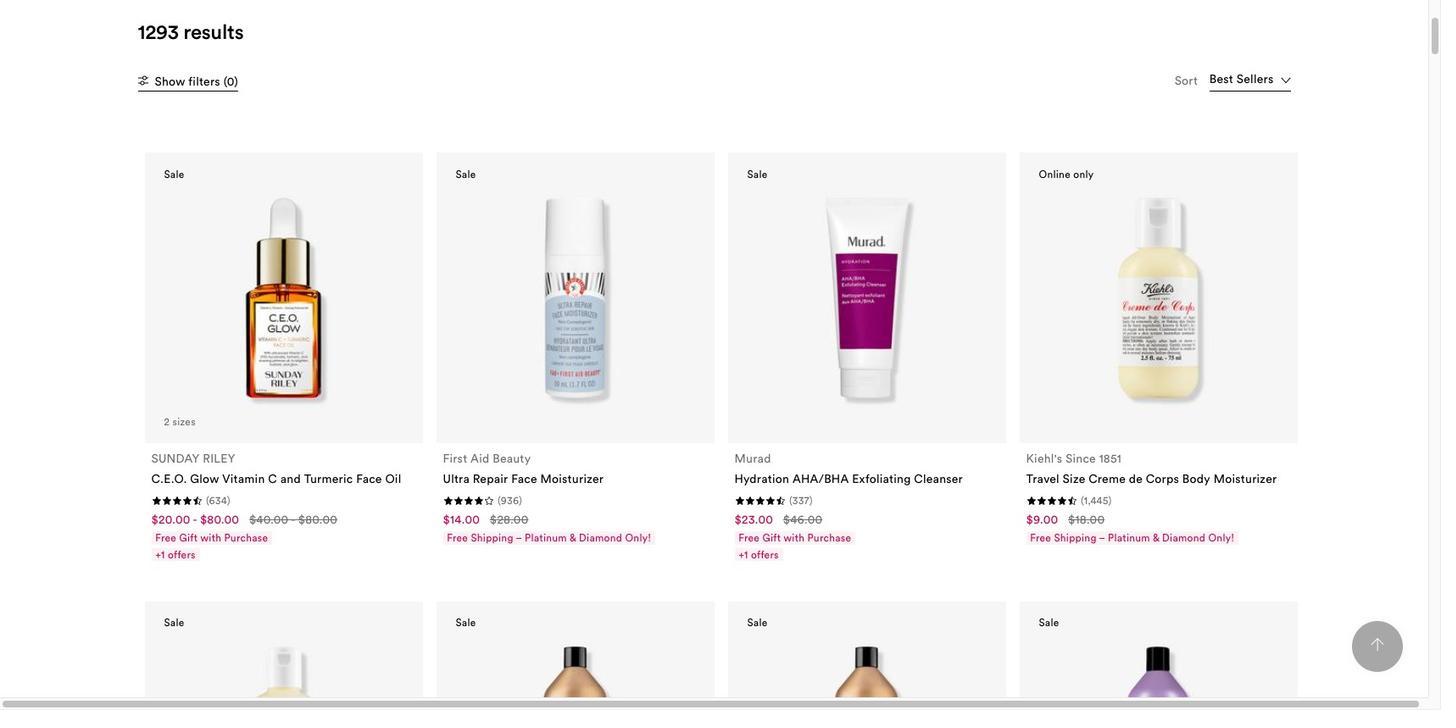 Task type: locate. For each thing, give the bounding box(es) containing it.
1 horizontal spatial shipping
[[1054, 531, 1097, 544]]

0 horizontal spatial $80.00
[[200, 512, 239, 527]]

gift down $20.00
[[179, 531, 198, 544]]

1 diamond from the left
[[579, 531, 622, 544]]

– inside $14.00 $28.00 free shipping – platinum & diamond only!
[[516, 531, 522, 544]]

$14.00
[[443, 512, 480, 527]]

diamond
[[579, 531, 622, 544], [1163, 531, 1206, 544]]

face left oil
[[356, 471, 382, 487]]

1 shipping from the left
[[471, 531, 514, 544]]

- right $20.00
[[193, 512, 197, 527]]

0 horizontal spatial with
[[201, 531, 222, 544]]

3 sale link from the left
[[728, 602, 1006, 711]]

1293 results
[[138, 19, 244, 44]]

$14.00 $28.00 free shipping – platinum & diamond only!
[[443, 512, 651, 544]]

4 free from the left
[[1030, 531, 1052, 544]]

1 - from the left
[[193, 512, 197, 527]]

offers down $23.00
[[751, 548, 779, 561]]

1 with from the left
[[201, 531, 222, 544]]

– down $18.00
[[1099, 531, 1105, 544]]

only! inside $9.00 $18.00 free shipping – platinum & diamond only!
[[1209, 531, 1235, 544]]

platinum down ( 1,445 )
[[1108, 531, 1150, 544]]

2 face from the left
[[511, 471, 537, 487]]

purchase down '$40.00'
[[224, 531, 268, 544]]

3 ) from the left
[[810, 494, 813, 507]]

gift down $23.00
[[763, 531, 781, 544]]

$23.00
[[735, 512, 773, 527]]

1 horizontal spatial diamond
[[1163, 531, 1206, 544]]

1 horizontal spatial &
[[1153, 531, 1160, 544]]

$23.00 $46.00 free gift with purchase +1 offers
[[735, 512, 852, 561]]

– inside $9.00 $18.00 free shipping – platinum & diamond only!
[[1099, 531, 1105, 544]]

platinum
[[525, 531, 567, 544], [1108, 531, 1150, 544]]

murad
[[735, 451, 771, 466]]

and
[[280, 471, 301, 487]]

face down beauty
[[511, 471, 537, 487]]

1293
[[138, 19, 179, 44]]

) for $28.00
[[519, 494, 522, 507]]

best
[[1210, 71, 1234, 86]]

free down $20.00
[[155, 531, 177, 544]]

4 ( from the left
[[1081, 494, 1084, 507]]

sunday
[[151, 451, 200, 466]]

first aid beauty ultra repair face moisturizer image
[[464, 187, 687, 409]]

1 offers from the left
[[168, 548, 196, 561]]

free for $14.00
[[447, 531, 468, 544]]

) down vitamin
[[227, 494, 231, 507]]

free down $23.00
[[739, 531, 760, 544]]

0 horizontal spatial -
[[193, 512, 197, 527]]

) up $28.00
[[519, 494, 522, 507]]

platinum inside $9.00 $18.00 free shipping – platinum & diamond only!
[[1108, 531, 1150, 544]]

( 1,445 )
[[1081, 494, 1112, 507]]

+1 down $20.00
[[155, 548, 165, 561]]

free inside $20.00 - $80.00 $40.00 - $80.00 free gift with purchase +1 offers
[[155, 531, 177, 544]]

2 ) from the left
[[519, 494, 522, 507]]

vitamin
[[222, 471, 265, 487]]

$28.00
[[490, 512, 529, 527]]

0 horizontal spatial shipping
[[471, 531, 514, 544]]

-
[[193, 512, 197, 527], [291, 512, 295, 527]]

1 & from the left
[[569, 531, 576, 544]]

free
[[155, 531, 177, 544], [447, 531, 468, 544], [739, 531, 760, 544], [1030, 531, 1052, 544]]

2 $80.00 from the left
[[298, 512, 338, 527]]

1 horizontal spatial only!
[[1209, 531, 1235, 544]]

(
[[206, 494, 209, 507], [498, 494, 501, 507], [789, 494, 793, 507], [1081, 494, 1084, 507]]

+1 inside $23.00 $46.00 free gift with purchase +1 offers
[[739, 548, 748, 561]]

2 – from the left
[[1099, 531, 1105, 544]]

1 purchase from the left
[[224, 531, 268, 544]]

diamond inside $14.00 $28.00 free shipping – platinum & diamond only!
[[579, 531, 622, 544]]

2 shipping from the left
[[1054, 531, 1097, 544]]

0 horizontal spatial moisturizer
[[541, 471, 604, 487]]

2 moisturizer from the left
[[1214, 471, 1277, 487]]

&
[[569, 531, 576, 544], [1153, 531, 1160, 544]]

face inside sunday riley c.e.o. glow vitamin c and turmeric face oil
[[356, 471, 382, 487]]

) for $40.00 - $80.00
[[227, 494, 231, 507]]

face
[[356, 471, 382, 487], [511, 471, 537, 487]]

travel
[[1026, 471, 1060, 487]]

sort
[[1175, 73, 1198, 88]]

moisturizer inside "kiehl's since 1851 travel size creme de corps body moisturizer"
[[1214, 471, 1277, 487]]

2 offers from the left
[[751, 548, 779, 561]]

+1
[[155, 548, 165, 561], [739, 548, 748, 561]]

1 horizontal spatial offers
[[751, 548, 779, 561]]

4 ) from the left
[[1109, 494, 1112, 507]]

offers
[[168, 548, 196, 561], [751, 548, 779, 561]]

0 horizontal spatial face
[[356, 471, 382, 487]]

diamond for moisturizer
[[579, 531, 622, 544]]

shipping inside $14.00 $28.00 free shipping – platinum & diamond only!
[[471, 531, 514, 544]]

2 diamond from the left
[[1163, 531, 1206, 544]]

–
[[516, 531, 522, 544], [1099, 531, 1105, 544]]

platinum for $18.00
[[1108, 531, 1150, 544]]

& inside $14.00 $28.00 free shipping – platinum & diamond only!
[[569, 531, 576, 544]]

2 & from the left
[[1153, 531, 1160, 544]]

( 634 )
[[206, 494, 231, 507]]

( up $28.00
[[498, 494, 501, 507]]

( up $18.00
[[1081, 494, 1084, 507]]

936
[[501, 494, 519, 507]]

0 horizontal spatial &
[[569, 531, 576, 544]]

only! inside $14.00 $28.00 free shipping – platinum & diamond only!
[[625, 531, 651, 544]]

0 horizontal spatial platinum
[[525, 531, 567, 544]]

( for $18.00
[[1081, 494, 1084, 507]]

kiehl's since 1851 travel size creme de corps body moisturizer image
[[1047, 187, 1270, 409]]

2 +1 from the left
[[739, 548, 748, 561]]

shipping
[[471, 531, 514, 544], [1054, 531, 1097, 544]]

c.e.o.
[[151, 471, 187, 487]]

4 sale link from the left
[[1020, 602, 1298, 711]]

1 +1 from the left
[[155, 548, 165, 561]]

1 horizontal spatial +1
[[739, 548, 748, 561]]

shipping down $18.00
[[1054, 531, 1097, 544]]

2 gift from the left
[[763, 531, 781, 544]]

sizes
[[172, 415, 196, 428]]

2 ( from the left
[[498, 494, 501, 507]]

purchase inside $20.00 - $80.00 $40.00 - $80.00 free gift with purchase +1 offers
[[224, 531, 268, 544]]

beauty
[[493, 451, 531, 466]]

)
[[227, 494, 231, 507], [519, 494, 522, 507], [810, 494, 813, 507], [1109, 494, 1112, 507]]

1851
[[1099, 451, 1122, 466]]

1 horizontal spatial $80.00
[[298, 512, 338, 527]]

2 with from the left
[[784, 531, 805, 544]]

$80.00
[[200, 512, 239, 527], [298, 512, 338, 527]]

2 free from the left
[[447, 531, 468, 544]]

redken all soft shampoo image
[[464, 636, 687, 711]]

$40.00
[[249, 512, 289, 527]]

2 platinum from the left
[[1108, 531, 1150, 544]]

1 ) from the left
[[227, 494, 231, 507]]

1 sale link from the left
[[145, 602, 423, 711]]

free inside $23.00 $46.00 free gift with purchase +1 offers
[[739, 531, 760, 544]]

2
[[164, 415, 170, 428]]

free inside $9.00 $18.00 free shipping – platinum & diamond only!
[[1030, 531, 1052, 544]]

kiehl's
[[1026, 451, 1063, 466]]

+1 down $23.00
[[739, 548, 748, 561]]

$18.00
[[1068, 512, 1105, 527]]

platinum inside $14.00 $28.00 free shipping – platinum & diamond only!
[[525, 531, 567, 544]]

1 face from the left
[[356, 471, 382, 487]]

0 horizontal spatial –
[[516, 531, 522, 544]]

pureology hydrate shampoo image
[[1047, 636, 1270, 711]]

with
[[201, 531, 222, 544], [784, 531, 805, 544]]

creme
[[1089, 471, 1126, 487]]

1 only! from the left
[[625, 531, 651, 544]]

0 horizontal spatial purchase
[[224, 531, 268, 544]]

1 gift from the left
[[179, 531, 198, 544]]

1 horizontal spatial -
[[291, 512, 295, 527]]

1 horizontal spatial platinum
[[1108, 531, 1150, 544]]

2 - from the left
[[291, 512, 295, 527]]

0 horizontal spatial diamond
[[579, 531, 622, 544]]

sale
[[164, 167, 184, 180], [456, 167, 476, 180], [747, 167, 768, 180], [164, 617, 184, 629], [456, 617, 476, 629], [747, 617, 768, 629], [1039, 617, 1059, 629]]

moisturizer inside first aid beauty ultra repair face moisturizer
[[541, 471, 604, 487]]

filters
[[188, 74, 220, 89]]

$80.00 down turmeric
[[298, 512, 338, 527]]

2 only! from the left
[[1209, 531, 1235, 544]]

gift
[[179, 531, 198, 544], [763, 531, 781, 544]]

0 horizontal spatial offers
[[168, 548, 196, 561]]

3 free from the left
[[739, 531, 760, 544]]

0 horizontal spatial +1
[[155, 548, 165, 561]]

shipping inside $9.00 $18.00 free shipping – platinum & diamond only!
[[1054, 531, 1097, 544]]

size
[[1063, 471, 1086, 487]]

– down $28.00
[[516, 531, 522, 544]]

sale for redken all soft shampoo image
[[456, 617, 476, 629]]

1 horizontal spatial purchase
[[808, 531, 852, 544]]

1 platinum from the left
[[525, 531, 567, 544]]

2 purchase from the left
[[808, 531, 852, 544]]

free inside $14.00 $28.00 free shipping – platinum & diamond only!
[[447, 531, 468, 544]]

) up $46.00
[[810, 494, 813, 507]]

0 horizontal spatial only!
[[625, 531, 651, 544]]

platinum down $28.00
[[525, 531, 567, 544]]

free down $14.00
[[447, 531, 468, 544]]

( down the "glow"
[[206, 494, 209, 507]]

shipping down $28.00
[[471, 531, 514, 544]]

diamond inside $9.00 $18.00 free shipping – platinum & diamond only!
[[1163, 531, 1206, 544]]

with inside $23.00 $46.00 free gift with purchase +1 offers
[[784, 531, 805, 544]]

moisturizer right body
[[1214, 471, 1277, 487]]

sale link
[[145, 602, 423, 711], [436, 602, 714, 711], [728, 602, 1006, 711], [1020, 602, 1298, 711]]

sunday riley c.e.o. glow vitamin c and turmeric face oil
[[151, 451, 401, 487]]

with down '634'
[[201, 531, 222, 544]]

3 ( from the left
[[789, 494, 793, 507]]

– for $28.00
[[516, 531, 522, 544]]

moisturizer
[[541, 471, 604, 487], [1214, 471, 1277, 487]]

kiehl's since 1851 travel size creme de corps body moisturizer
[[1026, 451, 1277, 487]]

purchase down $46.00
[[808, 531, 852, 544]]

back to top image
[[1371, 639, 1385, 652]]

1 horizontal spatial –
[[1099, 531, 1105, 544]]

1 horizontal spatial with
[[784, 531, 805, 544]]

moisturizer up $14.00 $28.00 free shipping – platinum & diamond only!
[[541, 471, 604, 487]]

$80.00 down ( 634 ) on the left bottom of the page
[[200, 512, 239, 527]]

1 ( from the left
[[206, 494, 209, 507]]

( for $46.00
[[789, 494, 793, 507]]

$46.00
[[783, 512, 823, 527]]

offers down $20.00
[[168, 548, 196, 561]]

& inside $9.00 $18.00 free shipping – platinum & diamond only!
[[1153, 531, 1160, 544]]

sellers
[[1237, 71, 1274, 86]]

( 936 )
[[498, 494, 522, 507]]

with down $46.00
[[784, 531, 805, 544]]

oil
[[385, 471, 401, 487]]

only!
[[625, 531, 651, 544], [1209, 531, 1235, 544]]

0 horizontal spatial gift
[[179, 531, 198, 544]]

1 horizontal spatial gift
[[763, 531, 781, 544]]

& for $18.00
[[1153, 531, 1160, 544]]

1 free from the left
[[155, 531, 177, 544]]

Sort field
[[1210, 70, 1291, 92]]

free for $9.00
[[1030, 531, 1052, 544]]

sale for murad hydration aha/bha exfoliating cleanser image
[[747, 167, 768, 180]]

337
[[793, 494, 810, 507]]

) down creme
[[1109, 494, 1112, 507]]

1 – from the left
[[516, 531, 522, 544]]

( up $46.00
[[789, 494, 793, 507]]

1 horizontal spatial face
[[511, 471, 537, 487]]

free down $9.00
[[1030, 531, 1052, 544]]

purchase
[[224, 531, 268, 544], [808, 531, 852, 544]]

1 horizontal spatial moisturizer
[[1214, 471, 1277, 487]]

1 moisturizer from the left
[[541, 471, 604, 487]]

- right '$40.00'
[[291, 512, 295, 527]]



Task type: describe. For each thing, give the bounding box(es) containing it.
online only
[[1039, 167, 1094, 180]]

show filters (0) button
[[138, 73, 238, 92]]

glow
[[190, 471, 219, 487]]

riley
[[203, 451, 235, 466]]

purchase inside $23.00 $46.00 free gift with purchase +1 offers
[[808, 531, 852, 544]]

aid
[[471, 451, 490, 466]]

gift inside $23.00 $46.00 free gift with purchase +1 offers
[[763, 531, 781, 544]]

(0)
[[224, 74, 238, 89]]

( for -
[[206, 494, 209, 507]]

only
[[1074, 167, 1094, 180]]

first aid beauty ultra repair face moisturizer
[[443, 451, 604, 487]]

body
[[1183, 471, 1211, 487]]

aha/bha
[[793, 471, 849, 487]]

1 $80.00 from the left
[[200, 512, 239, 527]]

c
[[268, 471, 277, 487]]

) for $46.00
[[810, 494, 813, 507]]

de
[[1129, 471, 1143, 487]]

2 sale link from the left
[[436, 602, 714, 711]]

shipping for $18.00
[[1054, 531, 1097, 544]]

corps
[[1146, 471, 1180, 487]]

gift inside $20.00 - $80.00 $40.00 - $80.00 free gift with purchase +1 offers
[[179, 531, 198, 544]]

murad hydration aha/bha exfoliating cleanser image
[[756, 187, 978, 409]]

$20.00 - $80.00 $40.00 - $80.00 free gift with purchase +1 offers
[[151, 512, 338, 561]]

show
[[155, 74, 185, 89]]

$9.00 $18.00 free shipping – platinum & diamond only!
[[1026, 512, 1235, 544]]

free for $23.00
[[739, 531, 760, 544]]

$20.00
[[151, 512, 190, 527]]

turmeric
[[304, 471, 353, 487]]

offers inside $20.00 - $80.00 $40.00 - $80.00 free gift with purchase +1 offers
[[168, 548, 196, 561]]

+1 inside $20.00 - $80.00 $40.00 - $80.00 free gift with purchase +1 offers
[[155, 548, 165, 561]]

& for $28.00
[[569, 531, 576, 544]]

shipping for $28.00
[[471, 531, 514, 544]]

sale for 'kiehl's since 1851 creme de corps body moisturizer' image at the bottom left of page
[[164, 617, 184, 629]]

results
[[183, 19, 244, 44]]

with inside $20.00 - $80.00 $40.00 - $80.00 free gift with purchase +1 offers
[[201, 531, 222, 544]]

murad hydration aha/bha exfoliating cleanser
[[735, 451, 963, 487]]

) for $18.00
[[1109, 494, 1112, 507]]

( for $28.00
[[498, 494, 501, 507]]

cleanser
[[914, 471, 963, 487]]

offers inside $23.00 $46.00 free gift with purchase +1 offers
[[751, 548, 779, 561]]

only! for first aid beauty ultra repair face moisturizer
[[625, 531, 651, 544]]

platinum for $28.00
[[525, 531, 567, 544]]

2 sizes
[[164, 415, 196, 428]]

sale for pureology hydrate shampoo image
[[1039, 617, 1059, 629]]

ultra
[[443, 471, 470, 487]]

1,445
[[1084, 494, 1109, 507]]

sunday riley c.e.o. glow vitamin c and turmeric face oil image
[[172, 187, 395, 409]]

$9.00
[[1026, 512, 1058, 527]]

( 337 )
[[789, 494, 813, 507]]

diamond for de
[[1163, 531, 1206, 544]]

best sellers
[[1210, 71, 1274, 86]]

online
[[1039, 167, 1071, 180]]

634
[[209, 494, 227, 507]]

– for $18.00
[[1099, 531, 1105, 544]]

show filters (0)
[[155, 74, 238, 89]]

only! for kiehl's since 1851 travel size creme de corps body moisturizer
[[1209, 531, 1235, 544]]

redken all soft conditioner image
[[756, 636, 978, 711]]

face inside first aid beauty ultra repair face moisturizer
[[511, 471, 537, 487]]

repair
[[473, 471, 508, 487]]

sale for the sunday riley c.e.o. glow vitamin c and turmeric face oil image at the left
[[164, 167, 184, 180]]

sale for first aid beauty ultra repair face moisturizer image
[[456, 167, 476, 180]]

first
[[443, 451, 468, 466]]

sale for redken all soft conditioner image at the right of the page
[[747, 617, 768, 629]]

hydration
[[735, 471, 790, 487]]

withicon image
[[138, 76, 148, 86]]

since
[[1066, 451, 1096, 466]]

exfoliating
[[852, 471, 911, 487]]

kiehl's since 1851 creme de corps body moisturizer image
[[172, 636, 395, 711]]



Task type: vqa. For each thing, say whether or not it's contained in the screenshot.
Search products and more Search Field
no



